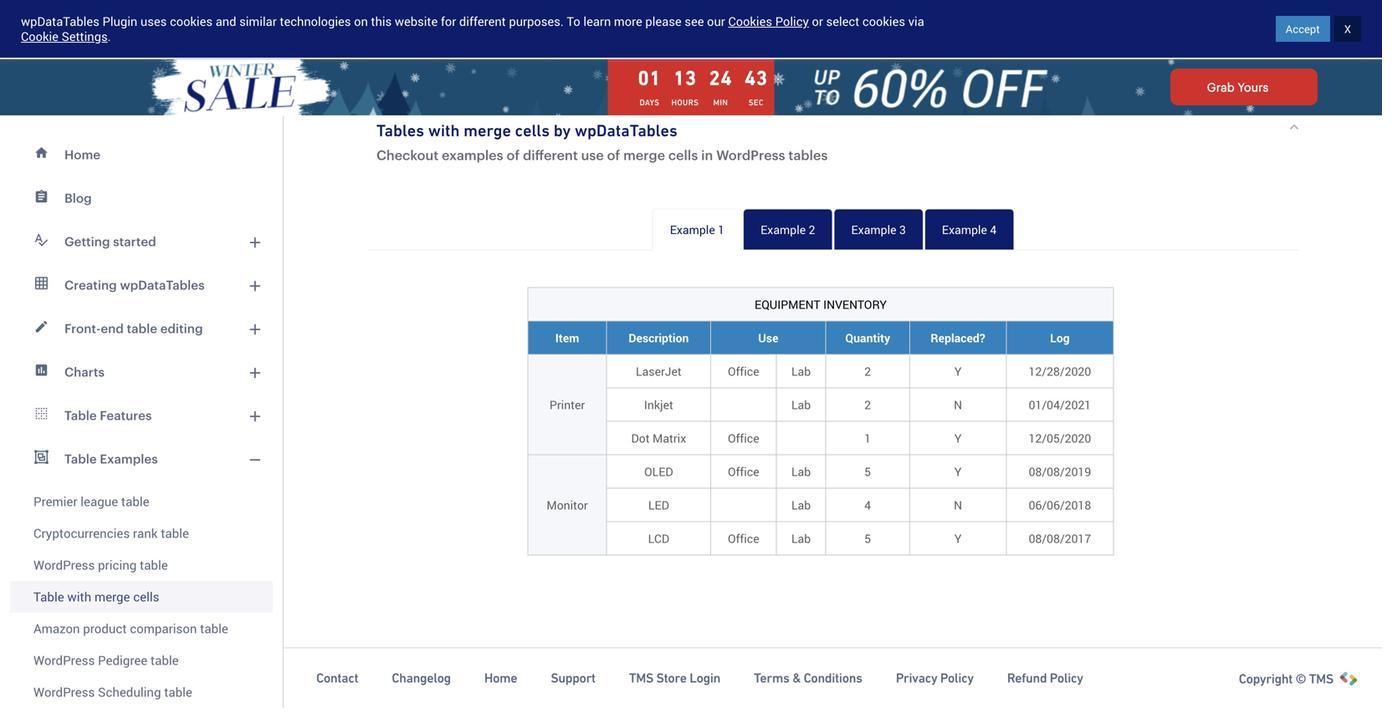 Task type: vqa. For each thing, say whether or not it's contained in the screenshot.
bottommost data
no



Task type: locate. For each thing, give the bounding box(es) containing it.
of right examples
[[507, 147, 520, 163]]

of right use
[[607, 147, 620, 163]]

get started
[[1259, 21, 1319, 37]]

1 vertical spatial wpdatatables
[[575, 121, 678, 140]]

getting started
[[64, 234, 156, 249]]

wordpress table with merge cells
[[352, 13, 845, 51]]

rank
[[133, 525, 158, 542]]

1 horizontal spatial different
[[523, 147, 578, 163]]

lab
[[792, 364, 811, 380], [792, 397, 811, 413], [792, 464, 811, 480], [792, 498, 811, 513], [792, 531, 811, 547]]

terms
[[754, 671, 790, 686]]

end
[[101, 321, 124, 336]]

accept button
[[1276, 16, 1331, 42]]

this
[[371, 13, 392, 30]]

get started link
[[1211, 9, 1366, 49]]

4 lab from the top
[[792, 498, 811, 513]]

.
[[108, 28, 111, 45]]

wpdatatables up editing
[[120, 278, 205, 293]]

home
[[64, 147, 100, 162], [485, 671, 518, 686]]

example
[[670, 222, 715, 238], [761, 222, 806, 238], [852, 222, 897, 238], [942, 222, 988, 238]]

policy for refund policy
[[1050, 671, 1084, 686]]

0 horizontal spatial with
[[67, 589, 91, 606]]

example 3
[[852, 222, 906, 238]]

n
[[954, 397, 963, 413], [954, 498, 963, 513]]

1 n from the top
[[954, 397, 963, 413]]

1 cookies from the left
[[170, 13, 213, 30]]

different right for
[[459, 13, 506, 30]]

1 vertical spatial 2
[[865, 364, 871, 380]]

1 vertical spatial with
[[428, 121, 460, 140]]

dot
[[632, 431, 650, 447]]

policy inside wpdatatables plugin uses cookies and similar technologies on this website for different purposes. to learn more please see our cookies policy or select cookies via cookie settings .
[[776, 13, 809, 30]]

example 1 link
[[653, 209, 742, 251]]

table up amazon
[[33, 589, 64, 606]]

13
[[674, 67, 697, 90]]

1 vertical spatial n
[[954, 498, 963, 513]]

privacy policy
[[896, 671, 974, 686]]

table down wordpress pedigree table link on the left of the page
[[164, 684, 192, 701]]

0 horizontal spatial home link
[[10, 133, 273, 177]]

1 horizontal spatial cookies
[[863, 13, 906, 30]]

privacy policy link
[[896, 671, 974, 687]]

table up cryptocurrencies rank table link
[[121, 493, 149, 511]]

2 vertical spatial table
[[33, 589, 64, 606]]

1 example from the left
[[670, 222, 715, 238]]

merge down pricing
[[95, 589, 130, 606]]

plugin
[[102, 13, 137, 30]]

wordpress inside 'link'
[[33, 557, 95, 574]]

amazon product comparison table
[[33, 621, 228, 638]]

0 horizontal spatial 4
[[865, 498, 871, 513]]

example for example 3
[[852, 222, 897, 238]]

1 horizontal spatial wpdatatables
[[120, 278, 205, 293]]

0 vertical spatial home link
[[10, 133, 273, 177]]

2 vertical spatial with
[[67, 589, 91, 606]]

tms right ©
[[1310, 672, 1334, 687]]

see
[[685, 13, 704, 30]]

example for example 1
[[670, 222, 715, 238]]

0 vertical spatial different
[[459, 13, 506, 30]]

2
[[809, 222, 816, 238], [865, 364, 871, 380], [865, 397, 871, 413]]

merge up 24
[[673, 13, 767, 51]]

2 lab from the top
[[792, 397, 811, 413]]

1 vertical spatial home
[[485, 671, 518, 686]]

1 vertical spatial table
[[64, 452, 97, 467]]

table down the charts
[[64, 408, 97, 423]]

1 vertical spatial 4
[[865, 498, 871, 513]]

24
[[709, 67, 733, 90]]

similar
[[239, 13, 277, 30]]

0 vertical spatial n
[[954, 397, 963, 413]]

sec
[[749, 98, 764, 108]]

printer
[[550, 397, 585, 413]]

0 vertical spatial 5
[[865, 464, 871, 480]]

example up 'equipment'
[[761, 222, 806, 238]]

1 horizontal spatial with
[[428, 121, 460, 140]]

home left support at the left bottom
[[485, 671, 518, 686]]

cells left in
[[669, 147, 698, 163]]

example down in
[[670, 222, 715, 238]]

0 horizontal spatial tms
[[629, 671, 654, 686]]

wordpress scheduling table link
[[10, 677, 273, 709]]

for
[[441, 13, 456, 30]]

1 horizontal spatial policy
[[941, 671, 974, 686]]

wordpress pedigree table
[[33, 652, 179, 670]]

2 vertical spatial 2
[[865, 397, 871, 413]]

1 horizontal spatial 4
[[991, 222, 997, 238]]

wordpress
[[352, 13, 512, 51], [717, 147, 786, 163], [33, 557, 95, 574], [33, 652, 95, 670], [33, 684, 95, 701]]

terms & conditions
[[754, 671, 863, 686]]

5
[[865, 464, 871, 480], [865, 531, 871, 547]]

1 vertical spatial 5
[[865, 531, 871, 547]]

0 vertical spatial 1
[[718, 222, 725, 238]]

policy right privacy
[[941, 671, 974, 686]]

equipment
[[755, 297, 821, 313]]

lab for 2
[[792, 397, 811, 413]]

example for example 2
[[761, 222, 806, 238]]

cookies left and
[[170, 13, 213, 30]]

table for wordpress pricing table
[[140, 557, 168, 574]]

cookies
[[170, 13, 213, 30], [863, 13, 906, 30]]

table features link
[[10, 394, 273, 438]]

wordpress pricing table
[[33, 557, 168, 574]]

table down the comparison
[[151, 652, 179, 670]]

example for example 4
[[942, 222, 988, 238]]

cells right "cookies" on the top right
[[775, 13, 845, 51]]

1 vertical spatial different
[[523, 147, 578, 163]]

example left 3
[[852, 222, 897, 238]]

3 example from the left
[[852, 222, 897, 238]]

grab yours link
[[1171, 69, 1318, 105]]

examples
[[442, 147, 504, 163]]

&
[[793, 671, 801, 686]]

table up premier league table
[[64, 452, 97, 467]]

y
[[955, 364, 962, 380], [955, 431, 962, 447], [955, 464, 962, 480], [955, 531, 962, 547]]

0 horizontal spatial wpdatatables
[[21, 13, 99, 30]]

wpdatatables - tables and charts manager wordpress plugin image
[[17, 14, 177, 44]]

2 example from the left
[[761, 222, 806, 238]]

changelog link
[[392, 671, 451, 687]]

0 horizontal spatial policy
[[776, 13, 809, 30]]

cookies left via
[[863, 13, 906, 30]]

2 horizontal spatial with
[[602, 13, 665, 51]]

policy for privacy policy
[[941, 671, 974, 686]]

0 horizontal spatial of
[[507, 147, 520, 163]]

table for wordpress scheduling table
[[164, 684, 192, 701]]

1 horizontal spatial of
[[607, 147, 620, 163]]

with inside tables with merge cells by wpdatatables checkout examples of different use of merge cells in wordpress tables
[[428, 121, 460, 140]]

different inside tables with merge cells by wpdatatables checkout examples of different use of merge cells in wordpress tables
[[523, 147, 578, 163]]

description
[[629, 330, 689, 346]]

different down by
[[523, 147, 578, 163]]

home link left support at the left bottom
[[485, 671, 518, 687]]

refund
[[1008, 671, 1047, 686]]

creating
[[64, 278, 117, 293]]

and
[[216, 13, 236, 30]]

0 vertical spatial table
[[64, 408, 97, 423]]

policy left or
[[776, 13, 809, 30]]

contact link
[[316, 671, 358, 687]]

table down rank on the left of the page
[[140, 557, 168, 574]]

front-
[[64, 321, 101, 336]]

wordpress for wordpress pricing table
[[33, 557, 95, 574]]

tms store login link
[[629, 671, 721, 687]]

led
[[649, 498, 669, 513]]

1 horizontal spatial 1
[[865, 431, 871, 447]]

accept
[[1286, 21, 1321, 36]]

pricing
[[98, 557, 137, 574]]

equipment inventory
[[755, 297, 887, 313]]

table left 'more'
[[520, 13, 594, 51]]

premier
[[33, 493, 77, 511]]

login
[[690, 671, 721, 686]]

2 horizontal spatial policy
[[1050, 671, 1084, 686]]

dot matrix
[[632, 431, 687, 447]]

lcd
[[648, 531, 670, 547]]

example 2
[[761, 222, 816, 238]]

0 vertical spatial 2
[[809, 222, 816, 238]]

example right 3
[[942, 222, 988, 238]]

1 5 from the top
[[865, 464, 871, 480]]

wpdatatables down days
[[575, 121, 678, 140]]

amazon
[[33, 621, 80, 638]]

1 horizontal spatial home link
[[485, 671, 518, 687]]

example 3 link
[[834, 209, 924, 251]]

started
[[1280, 21, 1319, 37]]

5 lab from the top
[[792, 531, 811, 547]]

4
[[991, 222, 997, 238], [865, 498, 871, 513]]

lab for 4
[[792, 498, 811, 513]]

office
[[728, 364, 760, 380], [728, 431, 760, 447], [728, 464, 760, 480], [728, 531, 760, 547]]

2 of from the left
[[607, 147, 620, 163]]

table right 'end'
[[127, 321, 157, 336]]

home up blog
[[64, 147, 100, 162]]

tms left store in the left of the page
[[629, 671, 654, 686]]

store
[[657, 671, 687, 686]]

tms inside tms store login link
[[629, 671, 654, 686]]

1 vertical spatial 1
[[865, 431, 871, 447]]

learn
[[584, 13, 611, 30]]

wpdatatables inside wpdatatables plugin uses cookies and similar technologies on this website for different purposes. to learn more please see our cookies policy or select cookies via cookie settings .
[[21, 13, 99, 30]]

table for front-end table editing
[[127, 321, 157, 336]]

1 y from the top
[[955, 364, 962, 380]]

use
[[581, 147, 604, 163]]

policy right refund
[[1050, 671, 1084, 686]]

charts link
[[10, 351, 273, 394]]

4 example from the left
[[942, 222, 988, 238]]

1 horizontal spatial home
[[485, 671, 518, 686]]

table for table examples
[[64, 452, 97, 467]]

merge
[[673, 13, 767, 51], [464, 121, 511, 140], [624, 147, 665, 163], [95, 589, 130, 606]]

examples
[[100, 452, 158, 467]]

wpdatatables left . on the top left of the page
[[21, 13, 99, 30]]

0 horizontal spatial cookies
[[170, 13, 213, 30]]

cookie
[[21, 28, 59, 45]]

0 horizontal spatial different
[[459, 13, 506, 30]]

of
[[507, 147, 520, 163], [607, 147, 620, 163]]

with for table
[[67, 589, 91, 606]]

2 n from the top
[[954, 498, 963, 513]]

wordpress for wordpress table with merge cells
[[352, 13, 512, 51]]

0 vertical spatial wpdatatables
[[21, 13, 99, 30]]

table
[[520, 13, 594, 51], [127, 321, 157, 336], [121, 493, 149, 511], [161, 525, 189, 542], [140, 557, 168, 574], [200, 621, 228, 638], [151, 652, 179, 670], [164, 684, 192, 701]]

log
[[1051, 330, 1070, 346]]

cookies
[[729, 13, 773, 30]]

0 horizontal spatial home
[[64, 147, 100, 162]]

2 horizontal spatial wpdatatables
[[575, 121, 678, 140]]

0 horizontal spatial 1
[[718, 222, 725, 238]]

0 vertical spatial home
[[64, 147, 100, 162]]

table right rank on the left of the page
[[161, 525, 189, 542]]

home link up blog
[[10, 133, 273, 177]]



Task type: describe. For each thing, give the bounding box(es) containing it.
example 1
[[670, 222, 725, 238]]

product
[[83, 621, 127, 638]]

2 5 from the top
[[865, 531, 871, 547]]

comparison
[[130, 621, 197, 638]]

getting
[[64, 234, 110, 249]]

3 lab from the top
[[792, 464, 811, 480]]

inkjet
[[644, 397, 674, 413]]

1 vertical spatial home link
[[485, 671, 518, 687]]

to
[[567, 13, 581, 30]]

table right the comparison
[[200, 621, 228, 638]]

use
[[759, 330, 779, 346]]

copyright © tms
[[1239, 672, 1334, 687]]

item
[[556, 330, 579, 346]]

support link
[[551, 671, 596, 687]]

amazon product comparison table link
[[10, 614, 273, 645]]

table examples link
[[10, 438, 273, 481]]

please
[[646, 13, 682, 30]]

purposes.
[[509, 13, 564, 30]]

Search form search field
[[352, 18, 913, 40]]

cookies policy link
[[729, 13, 809, 30]]

3
[[900, 222, 906, 238]]

example 4 link
[[925, 209, 1015, 251]]

contact
[[316, 671, 358, 686]]

website
[[395, 13, 438, 30]]

wordpress for wordpress scheduling table
[[33, 684, 95, 701]]

changelog
[[392, 671, 451, 686]]

replaced?
[[931, 330, 986, 346]]

tms store login
[[629, 671, 721, 686]]

4 y from the top
[[955, 531, 962, 547]]

grab
[[1208, 80, 1235, 94]]

wpdatatables inside tables with merge cells by wpdatatables checkout examples of different use of merge cells in wordpress tables
[[575, 121, 678, 140]]

3 office from the top
[[728, 464, 760, 480]]

3 y from the top
[[955, 464, 962, 480]]

copyright
[[1239, 672, 1293, 687]]

cells down the wordpress pricing table 'link'
[[133, 589, 159, 606]]

different inside wpdatatables plugin uses cookies and similar technologies on this website for different purposes. to learn more please see our cookies policy or select cookies via cookie settings .
[[459, 13, 506, 30]]

0 vertical spatial with
[[602, 13, 665, 51]]

x
[[1345, 21, 1352, 36]]

08/08/2017
[[1029, 531, 1092, 547]]

cells left by
[[515, 121, 550, 140]]

2 office from the top
[[728, 431, 760, 447]]

4 office from the top
[[728, 531, 760, 547]]

pedigree
[[98, 652, 147, 670]]

2 y from the top
[[955, 431, 962, 447]]

1 horizontal spatial tms
[[1310, 672, 1334, 687]]

conditions
[[804, 671, 863, 686]]

tables
[[377, 121, 424, 140]]

with for tables
[[428, 121, 460, 140]]

table for table features
[[64, 408, 97, 423]]

table for premier league table
[[121, 493, 149, 511]]

wordpress inside tables with merge cells by wpdatatables checkout examples of different use of merge cells in wordpress tables
[[717, 147, 786, 163]]

1 office from the top
[[728, 364, 760, 380]]

12/28/2020
[[1029, 364, 1092, 380]]

01
[[638, 67, 661, 90]]

merge right use
[[624, 147, 665, 163]]

cryptocurrencies rank table
[[33, 525, 189, 542]]

table for cryptocurrencies rank table
[[161, 525, 189, 542]]

lab for 5
[[792, 531, 811, 547]]

refund policy link
[[1008, 671, 1084, 687]]

creating wpdatatables
[[64, 278, 205, 293]]

refund policy
[[1008, 671, 1084, 686]]

grab yours
[[1208, 80, 1269, 94]]

table for table with merge cells
[[33, 589, 64, 606]]

0 vertical spatial 4
[[991, 222, 997, 238]]

premier league table link
[[10, 481, 273, 518]]

©
[[1296, 672, 1307, 687]]

06/06/2018
[[1029, 498, 1092, 513]]

get
[[1259, 21, 1277, 37]]

08/08/2019
[[1029, 464, 1092, 480]]

n for 06/06/2018
[[954, 498, 963, 513]]

tables
[[789, 147, 828, 163]]

technologies
[[280, 13, 351, 30]]

front-end table editing
[[64, 321, 203, 336]]

blog
[[64, 191, 92, 205]]

min
[[714, 98, 728, 108]]

table examples
[[64, 452, 158, 467]]

2 cookies from the left
[[863, 13, 906, 30]]

hours
[[672, 98, 699, 108]]

laserjet
[[636, 364, 682, 380]]

1 lab from the top
[[792, 364, 811, 380]]

example 4
[[942, 222, 997, 238]]

started
[[113, 234, 156, 249]]

table for wordpress pedigree table
[[151, 652, 179, 670]]

via
[[909, 13, 925, 30]]

table with merge cells
[[33, 589, 159, 606]]

editing
[[160, 321, 203, 336]]

more
[[614, 13, 643, 30]]

cryptocurrencies rank table link
[[10, 518, 273, 550]]

terms & conditions link
[[754, 671, 863, 687]]

2 vertical spatial wpdatatables
[[120, 278, 205, 293]]

cryptocurrencies
[[33, 525, 130, 542]]

in
[[702, 147, 713, 163]]

merge up examples
[[464, 121, 511, 140]]

features
[[100, 408, 152, 423]]

by
[[554, 121, 571, 140]]

example 2 link
[[743, 209, 833, 251]]

privacy
[[896, 671, 938, 686]]

or
[[812, 13, 824, 30]]

43
[[745, 67, 768, 90]]

1 of from the left
[[507, 147, 520, 163]]

n for 01/04/2021
[[954, 397, 963, 413]]

wordpress for wordpress pedigree table
[[33, 652, 95, 670]]

1 inside example 1 link
[[718, 222, 725, 238]]

cookie settings button
[[21, 28, 108, 45]]



